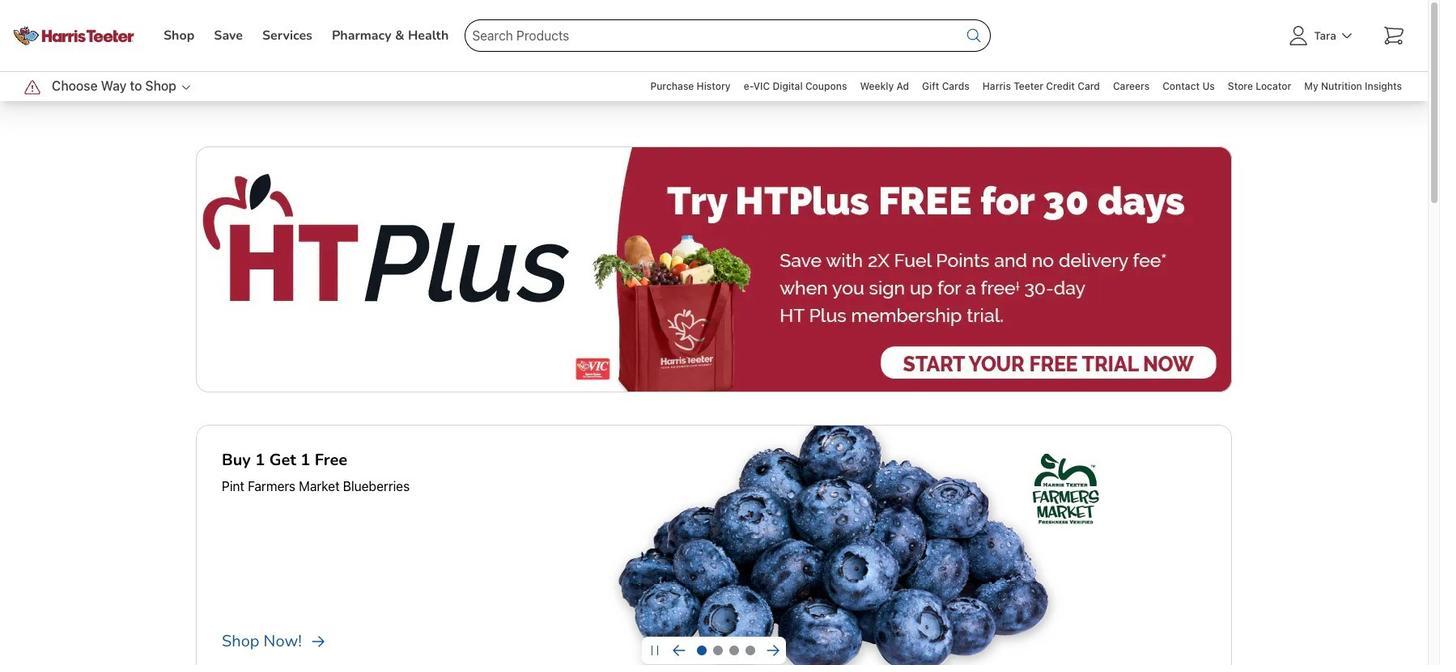 Task type: describe. For each thing, give the bounding box(es) containing it.
go to next rotator slide image
[[763, 641, 783, 661]]

account menu image
[[1286, 23, 1312, 49]]

harristeeter logo image
[[13, 13, 134, 58]]

Search search field
[[465, 19, 991, 52]]

blueberries image
[[465, 425, 1232, 665]]



Task type: vqa. For each thing, say whether or not it's contained in the screenshot.
expand cart quick view "icon" at the right top
no



Task type: locate. For each thing, give the bounding box(es) containing it.
search image
[[964, 26, 984, 45]]

None search field
[[465, 0, 991, 71]]

pause rotator slides image
[[645, 641, 665, 661]]

slide rotator element
[[196, 425, 1232, 665]]

go to previous rotator slide image
[[670, 641, 689, 661]]



